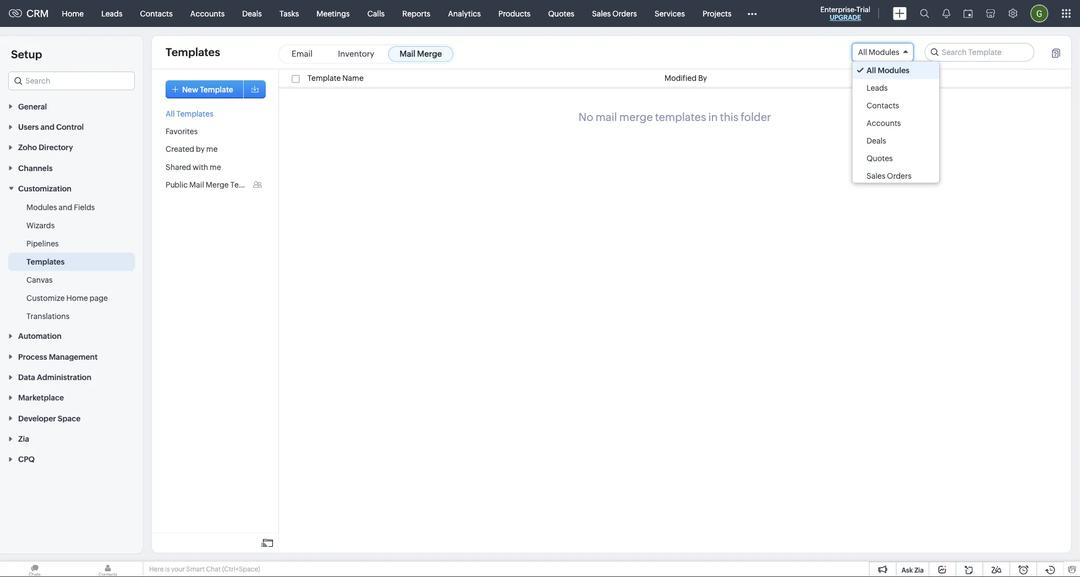 Task type: describe. For each thing, give the bounding box(es) containing it.
all for all templates 'link'
[[166, 109, 175, 118]]

accounts option
[[853, 115, 940, 132]]

upgrade
[[830, 14, 862, 21]]

contacts option
[[853, 97, 940, 115]]

created
[[166, 145, 194, 154]]

mail merge
[[400, 49, 442, 59]]

favorites
[[166, 127, 198, 136]]

deals inside deals link
[[242, 9, 262, 18]]

marketplace button
[[0, 387, 143, 408]]

0 vertical spatial sales orders
[[592, 9, 637, 18]]

canvas link
[[26, 275, 53, 286]]

general
[[18, 102, 47, 111]]

search element
[[914, 0, 937, 27]]

here is your smart chat (ctrl+space)
[[149, 566, 260, 573]]

reports
[[403, 9, 431, 18]]

projects
[[703, 9, 732, 18]]

cpq button
[[0, 449, 143, 470]]

by for modified
[[699, 74, 708, 83]]

0 horizontal spatial sales
[[592, 9, 611, 18]]

deals inside deals option
[[867, 137, 887, 145]]

administration
[[37, 373, 91, 382]]

mail
[[596, 111, 618, 123]]

public mail merge templates link
[[166, 180, 268, 189]]

here
[[149, 566, 164, 573]]

and for users
[[40, 123, 54, 131]]

calls
[[368, 9, 385, 18]]

this
[[721, 111, 739, 123]]

Other Modules field
[[741, 5, 765, 22]]

users and control
[[18, 123, 84, 131]]

template inside button
[[200, 85, 233, 94]]

new
[[182, 85, 199, 94]]

0 vertical spatial leads
[[101, 9, 123, 18]]

Search text field
[[9, 72, 134, 90]]

templates
[[656, 111, 707, 123]]

cpq
[[18, 455, 35, 464]]

leads link
[[93, 0, 131, 27]]

sales orders inside option
[[867, 172, 912, 181]]

customize
[[26, 294, 65, 303]]

merge
[[620, 111, 653, 123]]

all templates
[[166, 109, 214, 118]]

control
[[56, 123, 84, 131]]

All Modules field
[[853, 43, 914, 62]]

and for modules
[[59, 203, 72, 212]]

channels button
[[0, 157, 143, 178]]

last used
[[871, 74, 905, 83]]

customize home page link
[[26, 293, 108, 304]]

in
[[709, 111, 718, 123]]

me for shared with me
[[210, 163, 221, 171]]

contacts image
[[73, 562, 143, 578]]

developer
[[18, 414, 56, 423]]

products link
[[490, 0, 540, 27]]

home inside home link
[[62, 9, 84, 18]]

setup
[[11, 48, 42, 61]]

services link
[[646, 0, 694, 27]]

calls link
[[359, 0, 394, 27]]

deals link
[[234, 0, 271, 27]]

public mail merge templates
[[166, 180, 268, 189]]

chat
[[206, 566, 221, 573]]

customize home page
[[26, 294, 108, 303]]

accounts link
[[182, 0, 234, 27]]

inventory
[[338, 49, 375, 59]]

products
[[499, 9, 531, 18]]

deals option
[[853, 132, 940, 150]]

leads inside option
[[867, 84, 888, 93]]

search image
[[921, 9, 930, 18]]

new template button
[[166, 80, 244, 99]]

quotes option
[[853, 150, 940, 167]]

is
[[165, 566, 170, 573]]

modules and fields link
[[26, 202, 95, 213]]

developer space button
[[0, 408, 143, 429]]

Search Template text field
[[926, 44, 1035, 61]]

customization region
[[0, 199, 143, 326]]

analytics link
[[440, 0, 490, 27]]

modules and fields
[[26, 203, 95, 212]]

services
[[655, 9, 685, 18]]

data
[[18, 373, 35, 382]]

modules inside field
[[869, 48, 900, 57]]

automation
[[18, 332, 62, 341]]

meetings
[[317, 9, 350, 18]]

all inside field
[[859, 48, 868, 57]]

1 vertical spatial mail
[[189, 180, 204, 189]]

me for created by me
[[206, 145, 218, 154]]

zia inside zia dropdown button
[[18, 435, 29, 444]]

directory
[[39, 143, 73, 152]]

1 vertical spatial merge
[[206, 180, 229, 189]]

0 vertical spatial mail
[[400, 49, 416, 59]]

all for all modules option
[[867, 66, 876, 75]]

templates link
[[26, 256, 65, 267]]

contacts inside contacts link
[[140, 9, 173, 18]]

management
[[49, 353, 98, 361]]

your
[[171, 566, 185, 573]]

sales inside option
[[867, 172, 886, 181]]

enterprise-
[[821, 5, 857, 13]]

accounts inside option
[[867, 119, 901, 128]]

crm
[[26, 8, 49, 19]]

signals image
[[943, 9, 951, 18]]

page
[[90, 294, 108, 303]]

create menu element
[[887, 0, 914, 27]]

0 vertical spatial quotes
[[549, 9, 575, 18]]



Task type: locate. For each thing, give the bounding box(es) containing it.
enterprise-trial upgrade
[[821, 5, 871, 21]]

2 vertical spatial all
[[166, 109, 175, 118]]

1 horizontal spatial by
[[699, 74, 708, 83]]

created by me link
[[166, 145, 218, 154]]

1 vertical spatial deals
[[867, 137, 887, 145]]

deals left tasks
[[242, 9, 262, 18]]

0 horizontal spatial by
[[196, 145, 205, 154]]

1 horizontal spatial orders
[[887, 172, 912, 181]]

0 vertical spatial accounts
[[190, 9, 225, 18]]

0 vertical spatial merge
[[417, 49, 442, 59]]

create menu image
[[894, 7, 907, 20]]

modules up leads option
[[878, 66, 910, 75]]

deals up "quotes" option
[[867, 137, 887, 145]]

and right the users
[[40, 123, 54, 131]]

pipelines
[[26, 239, 59, 248]]

0 vertical spatial home
[[62, 9, 84, 18]]

mail merge link
[[388, 46, 454, 62]]

process
[[18, 353, 47, 361]]

last
[[871, 74, 886, 83]]

modules up wizards
[[26, 203, 57, 212]]

and left fields
[[59, 203, 72, 212]]

shared with me
[[166, 163, 221, 171]]

0 horizontal spatial orders
[[613, 9, 637, 18]]

1 horizontal spatial accounts
[[867, 119, 901, 128]]

by right the 'modified'
[[699, 74, 708, 83]]

template right new
[[200, 85, 233, 94]]

wizards link
[[26, 220, 55, 231]]

1 vertical spatial by
[[196, 145, 205, 154]]

accounts left deals link
[[190, 9, 225, 18]]

zia up cpq
[[18, 435, 29, 444]]

accounts
[[190, 9, 225, 18], [867, 119, 901, 128]]

1 vertical spatial sales orders
[[867, 172, 912, 181]]

process management button
[[0, 346, 143, 367]]

1 horizontal spatial and
[[59, 203, 72, 212]]

translations
[[26, 312, 70, 321]]

quotes right products link at the left top of the page
[[549, 9, 575, 18]]

1 horizontal spatial mail
[[400, 49, 416, 59]]

developer space
[[18, 414, 81, 423]]

(ctrl+space)
[[222, 566, 260, 573]]

1 horizontal spatial template
[[308, 74, 341, 83]]

shared with me link
[[166, 163, 221, 171]]

space
[[58, 414, 81, 423]]

users and control button
[[0, 116, 143, 137]]

general button
[[0, 96, 143, 116]]

0 horizontal spatial contacts
[[140, 9, 173, 18]]

0 horizontal spatial and
[[40, 123, 54, 131]]

zia button
[[0, 429, 143, 449]]

contacts up "accounts" option
[[867, 101, 900, 110]]

all down all modules field
[[867, 66, 876, 75]]

orders left services link
[[613, 9, 637, 18]]

0 vertical spatial zia
[[18, 435, 29, 444]]

orders inside option
[[887, 172, 912, 181]]

smart
[[186, 566, 205, 573]]

sales orders link
[[584, 0, 646, 27]]

leads right home link
[[101, 9, 123, 18]]

canvas
[[26, 276, 53, 285]]

0 vertical spatial modules
[[869, 48, 900, 57]]

with
[[193, 163, 208, 171]]

mail down shared with me
[[189, 180, 204, 189]]

0 horizontal spatial accounts
[[190, 9, 225, 18]]

1 horizontal spatial leads
[[867, 84, 888, 93]]

0 vertical spatial me
[[206, 145, 218, 154]]

folder
[[741, 111, 772, 123]]

0 vertical spatial contacts
[[140, 9, 173, 18]]

0 horizontal spatial quotes
[[549, 9, 575, 18]]

template
[[308, 74, 341, 83], [200, 85, 233, 94]]

tasks link
[[271, 0, 308, 27]]

by up with
[[196, 145, 205, 154]]

all modules inside option
[[867, 66, 910, 75]]

0 horizontal spatial template
[[200, 85, 233, 94]]

zoho directory
[[18, 143, 73, 152]]

0 horizontal spatial merge
[[206, 180, 229, 189]]

0 vertical spatial by
[[699, 74, 708, 83]]

contacts right leads link
[[140, 9, 173, 18]]

None field
[[8, 72, 135, 90]]

favorites link
[[166, 127, 198, 136]]

merge down with
[[206, 180, 229, 189]]

0 horizontal spatial deals
[[242, 9, 262, 18]]

crm link
[[9, 8, 49, 19]]

0 vertical spatial all
[[859, 48, 868, 57]]

1 horizontal spatial zia
[[915, 567, 925, 574]]

name
[[343, 74, 364, 83]]

home left page
[[66, 294, 88, 303]]

by for created
[[196, 145, 205, 154]]

quotes inside option
[[867, 154, 893, 163]]

0 vertical spatial sales
[[592, 9, 611, 18]]

modified by
[[665, 74, 708, 83]]

and inside "link"
[[59, 203, 72, 212]]

leads
[[101, 9, 123, 18], [867, 84, 888, 93]]

list box
[[853, 62, 940, 185]]

channels
[[18, 164, 53, 173]]

1 vertical spatial all modules
[[867, 66, 910, 75]]

contacts link
[[131, 0, 182, 27]]

list box containing all modules
[[853, 62, 940, 185]]

modules inside option
[[878, 66, 910, 75]]

customization button
[[0, 178, 143, 199]]

1 vertical spatial orders
[[887, 172, 912, 181]]

sales orders down "quotes" option
[[867, 172, 912, 181]]

leads down last
[[867, 84, 888, 93]]

1 horizontal spatial sales orders
[[867, 172, 912, 181]]

mail down the reports
[[400, 49, 416, 59]]

modules up all modules option
[[869, 48, 900, 57]]

templates inside customization 'region'
[[26, 258, 65, 266]]

me right with
[[210, 163, 221, 171]]

0 vertical spatial all modules
[[859, 48, 900, 57]]

used
[[887, 74, 905, 83]]

0 vertical spatial orders
[[613, 9, 637, 18]]

0 horizontal spatial zia
[[18, 435, 29, 444]]

ask zia
[[902, 567, 925, 574]]

tasks
[[280, 9, 299, 18]]

template name
[[308, 74, 364, 83]]

1 vertical spatial template
[[200, 85, 233, 94]]

profile element
[[1025, 0, 1056, 27]]

home inside customize home page link
[[66, 294, 88, 303]]

calendar image
[[964, 9, 974, 18]]

reports link
[[394, 0, 440, 27]]

orders down "quotes" option
[[887, 172, 912, 181]]

sales down "quotes" option
[[867, 172, 886, 181]]

trial
[[857, 5, 871, 13]]

all templates link
[[166, 109, 214, 118]]

all up all modules option
[[859, 48, 868, 57]]

quotes link
[[540, 0, 584, 27]]

1 horizontal spatial contacts
[[867, 101, 900, 110]]

and
[[40, 123, 54, 131], [59, 203, 72, 212]]

wizards
[[26, 221, 55, 230]]

0 vertical spatial and
[[40, 123, 54, 131]]

1 vertical spatial all
[[867, 66, 876, 75]]

chats image
[[0, 562, 69, 578]]

2 vertical spatial modules
[[26, 203, 57, 212]]

1 vertical spatial zia
[[915, 567, 925, 574]]

sales orders option
[[853, 167, 940, 185]]

1 vertical spatial leads
[[867, 84, 888, 93]]

projects link
[[694, 0, 741, 27]]

pipelines link
[[26, 238, 59, 249]]

1 vertical spatial me
[[210, 163, 221, 171]]

1 vertical spatial quotes
[[867, 154, 893, 163]]

contacts
[[140, 9, 173, 18], [867, 101, 900, 110]]

all modules up all modules option
[[859, 48, 900, 57]]

meetings link
[[308, 0, 359, 27]]

no
[[579, 111, 594, 123]]

all modules option
[[853, 62, 940, 79]]

1 vertical spatial contacts
[[867, 101, 900, 110]]

all inside option
[[867, 66, 876, 75]]

1 horizontal spatial merge
[[417, 49, 442, 59]]

home link
[[53, 0, 93, 27]]

leads option
[[853, 79, 940, 97]]

data administration button
[[0, 367, 143, 387]]

zoho
[[18, 143, 37, 152]]

1 vertical spatial sales
[[867, 172, 886, 181]]

customization
[[18, 184, 72, 193]]

sales
[[592, 9, 611, 18], [867, 172, 886, 181]]

1 vertical spatial accounts
[[867, 119, 901, 128]]

0 vertical spatial template
[[308, 74, 341, 83]]

all modules down all modules field
[[867, 66, 910, 75]]

1 horizontal spatial sales
[[867, 172, 886, 181]]

1 vertical spatial modules
[[878, 66, 910, 75]]

quotes up sales orders option
[[867, 154, 893, 163]]

all up favorites link
[[166, 109, 175, 118]]

shared
[[166, 163, 191, 171]]

1 horizontal spatial deals
[[867, 137, 887, 145]]

1 vertical spatial and
[[59, 203, 72, 212]]

fields
[[74, 203, 95, 212]]

contacts inside contacts option
[[867, 101, 900, 110]]

template left name
[[308, 74, 341, 83]]

zia
[[18, 435, 29, 444], [915, 567, 925, 574]]

deals
[[242, 9, 262, 18], [867, 137, 887, 145]]

0 vertical spatial deals
[[242, 9, 262, 18]]

profile image
[[1031, 5, 1049, 22]]

inventory link
[[327, 46, 386, 62]]

home right crm
[[62, 9, 84, 18]]

sales orders right 'quotes' link
[[592, 9, 637, 18]]

signals element
[[937, 0, 958, 27]]

1 horizontal spatial quotes
[[867, 154, 893, 163]]

no mail merge templates in this folder
[[579, 111, 772, 123]]

analytics
[[448, 9, 481, 18]]

0 horizontal spatial leads
[[101, 9, 123, 18]]

merge down the reports
[[417, 49, 442, 59]]

ask
[[902, 567, 914, 574]]

created by me
[[166, 145, 218, 154]]

sales orders
[[592, 9, 637, 18], [867, 172, 912, 181]]

1 vertical spatial home
[[66, 294, 88, 303]]

zia right 'ask'
[[915, 567, 925, 574]]

zoho directory button
[[0, 137, 143, 157]]

accounts up deals option
[[867, 119, 901, 128]]

email link
[[280, 46, 324, 62]]

modules inside "link"
[[26, 203, 57, 212]]

me up with
[[206, 145, 218, 154]]

sales right 'quotes' link
[[592, 9, 611, 18]]

merge
[[417, 49, 442, 59], [206, 180, 229, 189]]

and inside dropdown button
[[40, 123, 54, 131]]

0 horizontal spatial mail
[[189, 180, 204, 189]]

0 horizontal spatial sales orders
[[592, 9, 637, 18]]

all modules inside field
[[859, 48, 900, 57]]

help image
[[1053, 48, 1061, 58]]



Task type: vqa. For each thing, say whether or not it's contained in the screenshot.
Sales Orders to the left
yes



